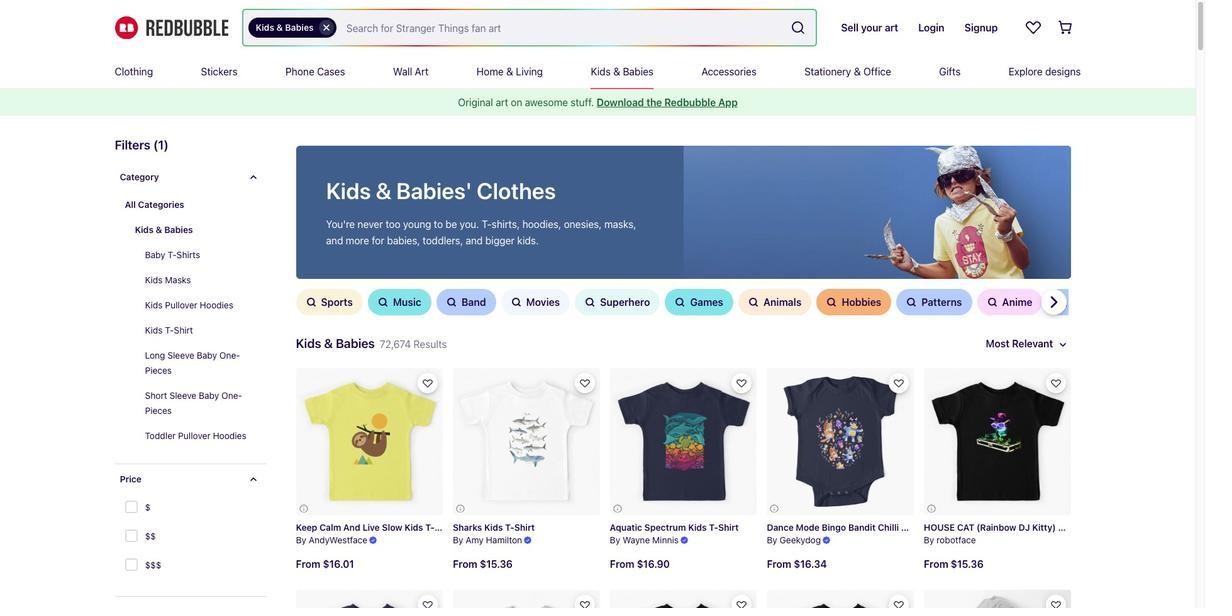 Task type: describe. For each thing, give the bounding box(es) containing it.
baby left dj
[[987, 522, 1008, 533]]

by for from $15.36
[[453, 535, 463, 546]]

hoodies for toddler pullover hoodies
[[213, 431, 246, 442]]

from $15.36 for sharks kids t-shirt
[[453, 559, 513, 571]]

bandit
[[848, 522, 876, 533]]

none checkbox inside the price group
[[125, 530, 140, 545]]

one- for short sleeve baby one- pieces
[[221, 391, 242, 401]]

sports link
[[296, 289, 363, 316]]

download the redbubble app link
[[597, 97, 738, 108]]

kids & babies' clothes
[[326, 177, 556, 204]]

shirt inside house cat (rainbow dj kitty) kids t-shirt by robotface
[[1088, 522, 1109, 533]]

stickers link
[[201, 55, 238, 88]]

music
[[393, 297, 421, 308]]

anime
[[1002, 297, 1032, 308]]

geekydog
[[780, 535, 821, 546]]

shirts,
[[492, 219, 520, 230]]

hoodies,
[[522, 219, 561, 230]]

animals
[[764, 297, 801, 308]]

pullover for toddler
[[178, 431, 210, 442]]

baby inside short sleeve baby one- pieces
[[199, 391, 219, 401]]

explore designs
[[1009, 66, 1081, 77]]

by wayne minnis
[[610, 535, 679, 546]]

cases
[[317, 66, 345, 77]]

for
[[372, 235, 384, 247]]

house cat (rainbow dj kitty) kids t-shirt image
[[924, 369, 1071, 515]]

by for from $16.01
[[296, 535, 306, 546]]

t- inside house cat (rainbow dj kitty) kids t-shirt by robotface
[[1079, 522, 1088, 533]]

house
[[924, 522, 955, 533]]

from for house cat (rainbow dj kitty) kids t-shirt
[[924, 559, 948, 571]]

from for aquatic spectrum kids t-shirt
[[610, 559, 634, 571]]

$15.36 for house cat (rainbow dj kitty) kids t-shirt
[[951, 559, 984, 571]]

explore designs link
[[1009, 55, 1081, 88]]

spectrum
[[644, 522, 686, 533]]

gifts
[[939, 66, 961, 77]]

superhero link
[[575, 289, 660, 316]]

from $16.01
[[296, 559, 354, 571]]

kitty)
[[1032, 522, 1056, 533]]

kids & babies inside 72,674 results element
[[135, 225, 193, 235]]

pullover for kids
[[165, 300, 197, 311]]

bigger
[[485, 235, 515, 247]]

1 vertical spatial short
[[931, 522, 955, 533]]

filters
[[115, 138, 150, 152]]

patterns link
[[896, 289, 972, 316]]

1
[[158, 138, 164, 152]]

home
[[477, 66, 504, 77]]

sharks
[[453, 522, 482, 533]]

kids t-shirt
[[145, 325, 193, 336]]

masks
[[165, 275, 191, 286]]

t- inside you're never too young to be you. t-shirts, hoodies, onesies, masks, and more for babies, toddlers, and bigger kids.
[[482, 219, 492, 230]]

price
[[120, 474, 141, 485]]

wall art link
[[393, 55, 429, 88]]

dance mode bingo bandit chilli heeler short sleeve baby one-piece
[[767, 522, 1055, 533]]

designs
[[1045, 66, 1081, 77]]

piece
[[1032, 522, 1055, 533]]

all categories
[[125, 199, 184, 210]]

dj
[[1019, 522, 1030, 533]]

kids & babies link
[[591, 55, 654, 88]]

phone cases link
[[285, 55, 345, 88]]

all categories button
[[115, 192, 266, 218]]

you're
[[326, 219, 355, 230]]

explore
[[1009, 66, 1043, 77]]

slow
[[382, 522, 402, 533]]

music link
[[368, 289, 431, 316]]

sports
[[321, 297, 353, 308]]

1 vertical spatial kids & babies button
[[125, 218, 266, 243]]

pineapple pizza kids pullover hoodie image
[[924, 591, 1071, 609]]

aquatic spectrum kids t-shirt
[[610, 522, 739, 533]]

2 and from the left
[[466, 235, 483, 247]]

long sleeve baby one- pieces button
[[135, 343, 266, 384]]

original
[[458, 97, 493, 108]]

from for sharks kids t-shirt
[[453, 559, 477, 571]]

accessories link
[[701, 55, 757, 88]]

redbubble
[[664, 97, 716, 108]]

shirts
[[177, 250, 200, 260]]

baby t-shirts button
[[135, 243, 266, 268]]

the
[[646, 97, 662, 108]]

(rainbow
[[977, 522, 1016, 533]]

kids pullover hoodies button
[[135, 293, 266, 318]]

too
[[386, 219, 400, 230]]

anime link
[[977, 289, 1042, 316]]

hoodies for kids pullover hoodies
[[200, 300, 233, 311]]

living
[[516, 66, 543, 77]]

from for keep calm and live slow kids t-shirt
[[296, 559, 320, 571]]

by geekydog
[[767, 535, 821, 546]]

babies left the 72,674
[[336, 336, 375, 351]]

heeler
[[901, 522, 929, 533]]

from $16.34
[[767, 559, 827, 571]]

awesome
[[525, 97, 568, 108]]

t- right spectrum
[[709, 522, 718, 533]]

i axolotl questions cute kawaii drawing funny saying kids t-shirt image
[[767, 591, 914, 609]]

from $16.90
[[610, 559, 670, 571]]

& inside stationery & office 'link'
[[854, 66, 861, 77]]

kids & babies inside 'menu bar'
[[591, 66, 654, 77]]

baby inside the long sleeve baby one- pieces
[[197, 350, 217, 361]]

masks,
[[604, 219, 636, 230]]

shirt inside button
[[174, 325, 193, 336]]

& inside kids & babies link
[[613, 66, 620, 77]]

redbubble logo image
[[115, 16, 228, 39]]

stationery
[[805, 66, 851, 77]]

keep calm and live slow kids t-shirt
[[296, 522, 455, 533]]

long sleeve baby one- pieces
[[145, 350, 240, 376]]



Task type: locate. For each thing, give the bounding box(es) containing it.
to
[[434, 219, 443, 230]]

you.
[[460, 219, 479, 230]]

short
[[145, 391, 167, 401], [931, 522, 955, 533]]

baby down kids t-shirt button on the left bottom of page
[[197, 350, 217, 361]]

1 pieces from the top
[[145, 365, 172, 376]]

and down 'you.'
[[466, 235, 483, 247]]

sleeve right long
[[167, 350, 194, 361]]

2 $15.36 from the left
[[480, 559, 513, 571]]

hoodies down short sleeve baby one- pieces button
[[213, 431, 246, 442]]

price group
[[124, 495, 161, 582]]

pullover inside kids pullover hoodies button
[[165, 300, 197, 311]]

2 vertical spatial sleeve
[[957, 522, 985, 533]]

1 horizontal spatial and
[[466, 235, 483, 247]]

babies'
[[396, 177, 472, 204]]

1 $15.36 from the left
[[951, 559, 984, 571]]

None checkbox
[[125, 501, 140, 516], [125, 559, 140, 574], [125, 501, 140, 516], [125, 559, 140, 574]]

$15.36 down hamilton
[[480, 559, 513, 571]]

babies
[[285, 22, 314, 33], [623, 66, 654, 77], [164, 225, 193, 235], [336, 336, 375, 351]]

results
[[414, 339, 447, 350]]

wall art
[[393, 66, 429, 77]]

sleeve for long
[[167, 350, 194, 361]]

2 from $15.36 from the left
[[453, 559, 513, 571]]

pullover down short sleeve baby one- pieces
[[178, 431, 210, 442]]

0 vertical spatial pullover
[[165, 300, 197, 311]]

& inside home & living link
[[506, 66, 513, 77]]

one-
[[219, 350, 240, 361], [221, 391, 242, 401], [1011, 522, 1032, 533]]

babies up phone in the top of the page
[[285, 22, 314, 33]]

kids & babies up download
[[591, 66, 654, 77]]

and
[[343, 522, 360, 533]]

1 horizontal spatial $15.36
[[951, 559, 984, 571]]

gifts link
[[939, 55, 961, 88]]

1 horizontal spatial short
[[931, 522, 955, 533]]

$16.34
[[794, 559, 827, 571]]

cat
[[957, 522, 974, 533]]

pieces for short
[[145, 406, 172, 416]]

1 horizontal spatial kids & babies
[[256, 22, 314, 33]]

sleeve inside short sleeve baby one- pieces
[[170, 391, 196, 401]]

from $15.36 down by amy hamilton
[[453, 559, 513, 571]]

pieces for long
[[145, 365, 172, 376]]

pullover inside 'toddler pullover hoodies' button
[[178, 431, 210, 442]]

more
[[346, 235, 369, 247]]

shirt right kitty)
[[1088, 522, 1109, 533]]

babies inside 'menu bar'
[[623, 66, 654, 77]]

0 vertical spatial hoodies
[[200, 300, 233, 311]]

1 from $15.36 from the left
[[924, 559, 984, 571]]

t-
[[482, 219, 492, 230], [168, 250, 177, 260], [165, 325, 174, 336], [425, 522, 435, 533], [505, 522, 514, 533], [709, 522, 718, 533], [1079, 522, 1088, 533]]

short up robotface
[[931, 522, 955, 533]]

pullover down masks
[[165, 300, 197, 311]]

the bodacious period baby t-shirt image
[[453, 591, 600, 609]]

t- left sharks
[[425, 522, 435, 533]]

hamilton
[[486, 535, 522, 546]]

kids inside button
[[145, 325, 163, 336]]

5 from from the left
[[610, 559, 634, 571]]

sleeve
[[167, 350, 194, 361], [170, 391, 196, 401], [957, 522, 985, 533]]

chilli
[[878, 522, 899, 533]]

t- right kitty)
[[1079, 522, 1088, 533]]

hobbies
[[842, 297, 881, 308]]

from $15.36
[[924, 559, 984, 571], [453, 559, 513, 571]]

games link
[[665, 289, 733, 316]]

category button
[[115, 162, 266, 192]]

0 horizontal spatial $15.36
[[480, 559, 513, 571]]

by inside house cat (rainbow dj kitty) kids t-shirt by robotface
[[924, 535, 934, 546]]

kids & babies button up phone in the top of the page
[[248, 18, 336, 38]]

0 horizontal spatial from $15.36
[[453, 559, 513, 571]]

shirt left dance
[[718, 522, 739, 533]]

0 vertical spatial kids & babies
[[256, 22, 314, 33]]

one- for long sleeve baby one- pieces
[[219, 350, 240, 361]]

pieces
[[145, 365, 172, 376], [145, 406, 172, 416]]

1 by from the left
[[296, 535, 306, 546]]

sleeve up robotface
[[957, 522, 985, 533]]

sleeve for short
[[170, 391, 196, 401]]

phone cases
[[285, 66, 345, 77]]

t- up hamilton
[[505, 522, 514, 533]]

pieces up toddler
[[145, 406, 172, 416]]

from left $16.01
[[296, 559, 320, 571]]

and down you're on the top of the page
[[326, 235, 343, 247]]

1 horizontal spatial from $15.36
[[924, 559, 984, 571]]

one- down long sleeve baby one- pieces button
[[221, 391, 242, 401]]

kids masks
[[145, 275, 191, 286]]

clothing
[[115, 66, 153, 77]]

1 vertical spatial pullover
[[178, 431, 210, 442]]

$15.36 down robotface
[[951, 559, 984, 571]]

andywestface
[[309, 535, 367, 546]]

calm
[[319, 522, 341, 533]]

robotface
[[937, 535, 976, 546]]

&
[[276, 22, 283, 33], [506, 66, 513, 77], [613, 66, 620, 77], [854, 66, 861, 77], [376, 177, 392, 204], [156, 225, 162, 235], [324, 336, 333, 351]]

aquatic spectrum kids t-shirt image
[[610, 369, 757, 515]]

house cat (rainbow dj kitty) kids t-shirt by robotface
[[924, 522, 1109, 546]]

5 by from the left
[[924, 535, 934, 546]]

from for dance mode bingo bandit chilli heeler short sleeve baby one-piece
[[767, 559, 791, 571]]

by for from $16.34
[[767, 535, 777, 546]]

by down "aquatic"
[[610, 535, 620, 546]]

3 by from the left
[[767, 535, 777, 546]]

band link
[[436, 289, 496, 316]]

young
[[403, 219, 431, 230]]

kids & babies button inside "field"
[[248, 18, 336, 38]]

phone
[[285, 66, 314, 77]]

t- up kids masks
[[168, 250, 177, 260]]

$16.90
[[637, 559, 670, 571]]

kids inside house cat (rainbow dj kitty) kids t-shirt by robotface
[[1058, 522, 1077, 533]]

2 horizontal spatial kids & babies
[[591, 66, 654, 77]]

sleeve down the long sleeve baby one- pieces
[[170, 391, 196, 401]]

one- down kids t-shirt button on the left bottom of page
[[219, 350, 240, 361]]

long
[[145, 350, 165, 361]]

live
[[363, 522, 380, 533]]

$16.01
[[323, 559, 354, 571]]

short inside short sleeve baby one- pieces
[[145, 391, 167, 401]]

None checkbox
[[125, 530, 140, 545]]

menu bar
[[115, 55, 1081, 88]]

one- left kitty)
[[1011, 522, 1032, 533]]

by down sharks
[[453, 535, 463, 546]]

babies inside "field"
[[285, 22, 314, 33]]

2 vertical spatial one-
[[1011, 522, 1032, 533]]

t- right 'you.'
[[482, 219, 492, 230]]

kids & babies up phone in the top of the page
[[256, 22, 314, 33]]

superhero
[[600, 297, 650, 308]]

babies up the
[[623, 66, 654, 77]]

wayne
[[623, 535, 650, 546]]

band
[[462, 297, 486, 308]]

hoodies down kids masks button
[[200, 300, 233, 311]]

dance mode bingo bandit chilli heeler short sleeve baby one-piece image
[[767, 369, 914, 515]]

menu bar containing clothing
[[115, 55, 1081, 88]]

original art on awesome stuff. download the redbubble app
[[458, 97, 738, 108]]

hoodies
[[200, 300, 233, 311], [213, 431, 246, 442]]

from $15.36 down robotface
[[924, 559, 984, 571]]

2 pieces from the top
[[145, 406, 172, 416]]

short down long
[[145, 391, 167, 401]]

1 from from the left
[[924, 559, 948, 571]]

1 vertical spatial pieces
[[145, 406, 172, 416]]

games
[[690, 297, 723, 308]]

from down robotface
[[924, 559, 948, 571]]

one- inside short sleeve baby one- pieces
[[221, 391, 242, 401]]

download
[[597, 97, 644, 108]]

stationery & office
[[805, 66, 891, 77]]

kids inside "field"
[[256, 22, 274, 33]]

t- inside button
[[168, 250, 177, 260]]

by down keep
[[296, 535, 306, 546]]

1 vertical spatial kids & babies
[[591, 66, 654, 77]]

72,674
[[380, 339, 411, 350]]

0 vertical spatial sleeve
[[167, 350, 194, 361]]

)
[[164, 138, 169, 152]]

4 by from the left
[[610, 535, 620, 546]]

baby t-shirts
[[145, 250, 200, 260]]

kids masks button
[[135, 268, 266, 293]]

t- up long
[[165, 325, 174, 336]]

short sleeve baby one- pieces
[[145, 391, 242, 416]]

kids & babies button up shirts
[[125, 218, 266, 243]]

toddler pullover hoodies button
[[135, 424, 266, 449]]

filters ( 1 )
[[115, 138, 169, 152]]

from down wayne
[[610, 559, 634, 571]]

(
[[153, 138, 158, 152]]

home & living link
[[477, 55, 543, 88]]

0 horizontal spatial and
[[326, 235, 343, 247]]

on
[[511, 97, 522, 108]]

be
[[446, 219, 457, 230]]

by down house
[[924, 535, 934, 546]]

baby up kids masks
[[145, 250, 165, 260]]

2 vertical spatial kids & babies
[[135, 225, 193, 235]]

0 vertical spatial kids & babies button
[[248, 18, 336, 38]]

accessories
[[701, 66, 757, 77]]

toddler pullover hoodies
[[145, 431, 246, 442]]

kids
[[256, 22, 274, 33], [591, 66, 611, 77], [326, 177, 371, 204], [135, 225, 153, 235], [145, 275, 163, 286], [145, 300, 163, 311], [145, 325, 163, 336], [296, 336, 321, 351], [405, 522, 423, 533], [484, 522, 503, 533], [688, 522, 707, 533], [1058, 522, 1077, 533]]

72,674 results element
[[95, 136, 1143, 609]]

shirt up hamilton
[[514, 522, 535, 533]]

0 vertical spatial short
[[145, 391, 167, 401]]

babies,
[[387, 235, 420, 247]]

1 vertical spatial sleeve
[[170, 391, 196, 401]]

0 vertical spatial pieces
[[145, 365, 172, 376]]

from down by geekydog
[[767, 559, 791, 571]]

by andywestface
[[296, 535, 367, 546]]

$15.36
[[951, 559, 984, 571], [480, 559, 513, 571]]

mode
[[796, 522, 820, 533]]

4 from from the left
[[767, 559, 791, 571]]

2 by from the left
[[453, 535, 463, 546]]

shirt down kids pullover hoodies
[[174, 325, 193, 336]]

& inside kids & babies "field"
[[276, 22, 283, 33]]

you're never too young to be you. t-shirts, hoodies, onesies, masks, and more for babies, toddlers, and bigger kids.
[[326, 219, 636, 247]]

animals link
[[738, 289, 812, 316]]

one- inside the long sleeve baby one- pieces
[[219, 350, 240, 361]]

art
[[496, 97, 508, 108]]

sharks kids t-shirt
[[453, 522, 535, 533]]

from $15.36 for house cat (rainbow dj kitty) kids t-shirt
[[924, 559, 984, 571]]

$15.36 for sharks kids t-shirt
[[480, 559, 513, 571]]

Search term search field
[[336, 10, 786, 45]]

baby down long sleeve baby one- pieces button
[[199, 391, 219, 401]]

home & living
[[477, 66, 543, 77]]

Kids & Babies field
[[243, 10, 816, 45]]

sleeve inside the long sleeve baby one- pieces
[[167, 350, 194, 361]]

pieces down long
[[145, 365, 172, 376]]

sharks kids t-shirt image
[[453, 369, 600, 515]]

babies up baby t-shirts
[[164, 225, 193, 235]]

1 vertical spatial hoodies
[[213, 431, 246, 442]]

1 vertical spatial one-
[[221, 391, 242, 401]]

keep calm and live slow kids t-shirt image
[[296, 369, 443, 515]]

short sleeve baby one- pieces button
[[135, 384, 266, 424]]

pieces inside the long sleeve baby one- pieces
[[145, 365, 172, 376]]

0 horizontal spatial short
[[145, 391, 167, 401]]

kids & babies
[[256, 22, 314, 33], [591, 66, 654, 77], [135, 225, 193, 235]]

patterns
[[922, 297, 962, 308]]

kids & babies inside "field"
[[256, 22, 314, 33]]

never
[[358, 219, 383, 230]]

shirt up by amy hamilton
[[435, 522, 455, 533]]

0 vertical spatial one-
[[219, 350, 240, 361]]

from down amy
[[453, 559, 477, 571]]

price button
[[115, 465, 266, 495]]

1 and from the left
[[326, 235, 343, 247]]

t- inside button
[[165, 325, 174, 336]]

pieces inside short sleeve baby one- pieces
[[145, 406, 172, 416]]

3 from from the left
[[453, 559, 477, 571]]

by down dance
[[767, 535, 777, 546]]

aquatic
[[610, 522, 642, 533]]

hobbies link
[[817, 289, 891, 316]]

0 horizontal spatial kids & babies
[[135, 225, 193, 235]]

2 from from the left
[[296, 559, 320, 571]]

category
[[120, 172, 159, 182]]

by for from $16.90
[[610, 535, 620, 546]]

all
[[125, 199, 136, 210]]

kids.
[[517, 235, 539, 247]]

from
[[924, 559, 948, 571], [296, 559, 320, 571], [453, 559, 477, 571], [767, 559, 791, 571], [610, 559, 634, 571]]

kids & babies down "categories" at the left of the page
[[135, 225, 193, 235]]



Task type: vqa. For each thing, say whether or not it's contained in the screenshot.


